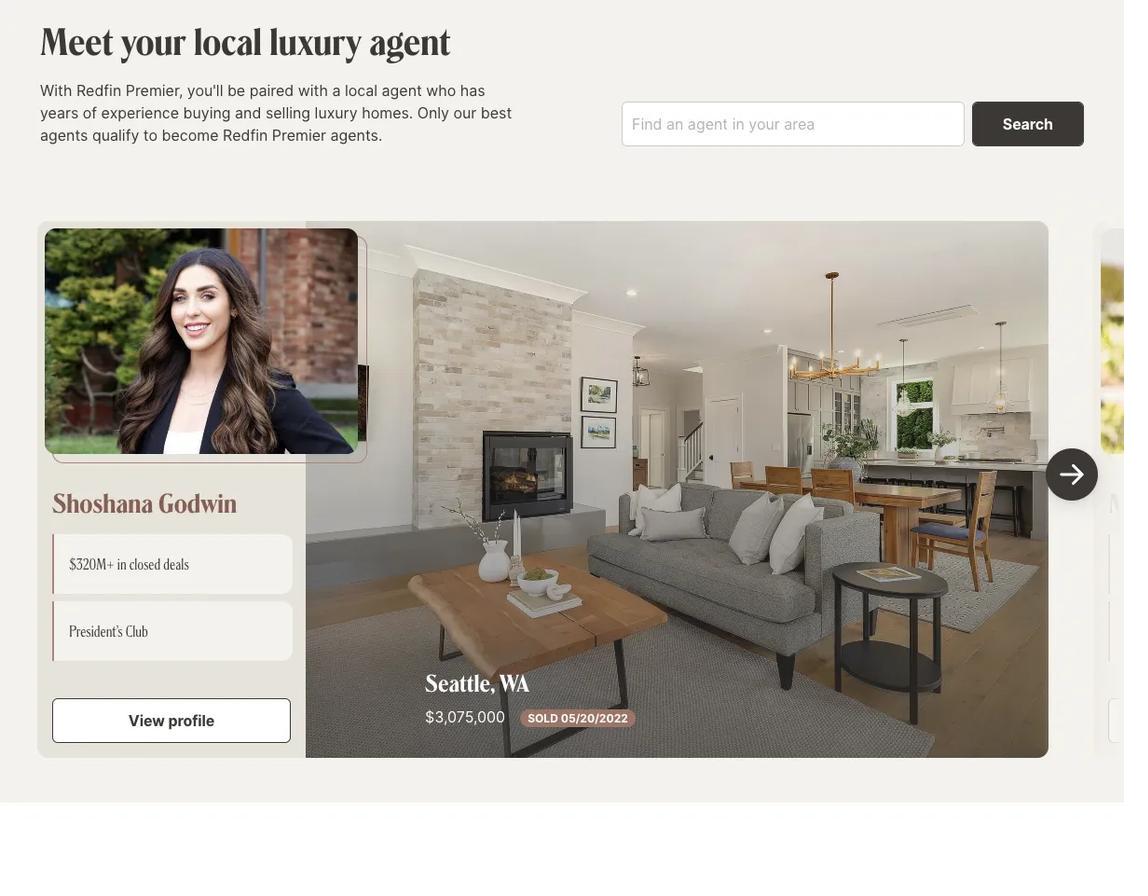 Task type: describe. For each thing, give the bounding box(es) containing it.
of
[[83, 104, 97, 122]]

shoshana godwin
[[52, 486, 237, 519]]

seattle,
[[425, 667, 495, 698]]

0 vertical spatial redfin
[[76, 81, 121, 100]]

profile
[[168, 712, 215, 730]]

president's
[[69, 622, 123, 641]]

view profile
[[128, 712, 215, 730]]

$320m+ in closed deals
[[69, 555, 189, 574]]

your
[[121, 16, 186, 64]]

godwin
[[158, 486, 237, 519]]

view profile button
[[52, 699, 291, 743]]

shoshana godwin link
[[52, 486, 237, 520]]

sold
[[528, 712, 558, 726]]

05/20/2022
[[561, 712, 628, 726]]

$320m+
[[69, 555, 114, 574]]

0 vertical spatial agent
[[369, 16, 451, 64]]

seattle, wa
[[425, 667, 530, 698]]

and
[[235, 104, 261, 122]]

search button
[[972, 102, 1084, 147]]

premier
[[272, 126, 326, 145]]

president's club
[[69, 622, 148, 641]]

with
[[40, 81, 72, 100]]

you'll
[[187, 81, 223, 100]]

buying
[[183, 104, 231, 122]]

with redfin premier, you'll be paired with a local agent who has years of experience buying and selling luxury homes. only our best agents qualify to become redfin premier agents.
[[40, 81, 512, 145]]

years
[[40, 104, 79, 122]]

search
[[1003, 115, 1054, 134]]

view
[[128, 712, 165, 730]]

experience
[[101, 104, 179, 122]]

paired
[[250, 81, 294, 100]]

Find an agent in your area search field
[[622, 102, 965, 147]]

a
[[332, 81, 341, 100]]

$3,075,000
[[425, 708, 505, 727]]

0 vertical spatial luxury
[[270, 16, 362, 64]]



Task type: vqa. For each thing, say whether or not it's contained in the screenshot.
paired
yes



Task type: locate. For each thing, give the bounding box(es) containing it.
agents
[[40, 126, 88, 145]]

agent up homes.
[[382, 81, 422, 100]]

1 horizontal spatial redfin
[[223, 126, 268, 145]]

local inside with redfin premier, you'll be paired with a local agent who has years of experience buying and selling luxury homes. only our best agents qualify to become redfin premier agents.
[[345, 81, 378, 100]]

agent up who
[[369, 16, 451, 64]]

luxury inside with redfin premier, you'll be paired with a local agent who has years of experience buying and selling luxury homes. only our best agents qualify to become redfin premier agents.
[[315, 104, 358, 122]]

become
[[162, 126, 219, 145]]

luxury
[[270, 16, 362, 64], [315, 104, 358, 122]]

meet
[[40, 16, 113, 64]]

selling
[[266, 104, 311, 122]]

only
[[417, 104, 449, 122]]

1 vertical spatial luxury
[[315, 104, 358, 122]]

our
[[454, 104, 477, 122]]

local
[[194, 16, 262, 64], [345, 81, 378, 100]]

has
[[460, 81, 485, 100]]

redfin down 'and'
[[223, 126, 268, 145]]

wa
[[500, 667, 530, 698]]

be
[[227, 81, 245, 100]]

luxury down a
[[315, 104, 358, 122]]

closed
[[129, 555, 161, 574]]

0 vertical spatial local
[[194, 16, 262, 64]]

redfin
[[76, 81, 121, 100], [223, 126, 268, 145]]

in
[[117, 555, 126, 574]]

qualify
[[92, 126, 139, 145]]

local up be
[[194, 16, 262, 64]]

redfin up of
[[76, 81, 121, 100]]

to
[[143, 126, 158, 145]]

homes.
[[362, 104, 413, 122]]

with
[[298, 81, 328, 100]]

agent inside with redfin premier, you'll be paired with a local agent who has years of experience buying and selling luxury homes. only our best agents qualify to become redfin premier agents.
[[382, 81, 422, 100]]

1 vertical spatial redfin
[[223, 126, 268, 145]]

luxury up with
[[270, 16, 362, 64]]

1 vertical spatial local
[[345, 81, 378, 100]]

1 horizontal spatial local
[[345, 81, 378, 100]]

shoshana godwin image
[[45, 229, 358, 454]]

0 horizontal spatial redfin
[[76, 81, 121, 100]]

club
[[126, 622, 148, 641]]

1 vertical spatial agent
[[382, 81, 422, 100]]

agent
[[369, 16, 451, 64], [382, 81, 422, 100]]

agents.
[[331, 126, 383, 145]]

local right a
[[345, 81, 378, 100]]

next image
[[1050, 452, 1095, 497]]

sold 05/20/2022
[[528, 712, 628, 726]]

0 horizontal spatial local
[[194, 16, 262, 64]]

meet your local luxury agent
[[40, 16, 451, 64]]

best
[[481, 104, 512, 122]]

shoshana
[[52, 486, 153, 519]]

who
[[426, 81, 456, 100]]

premier,
[[126, 81, 183, 100]]

deals
[[163, 555, 189, 574]]



